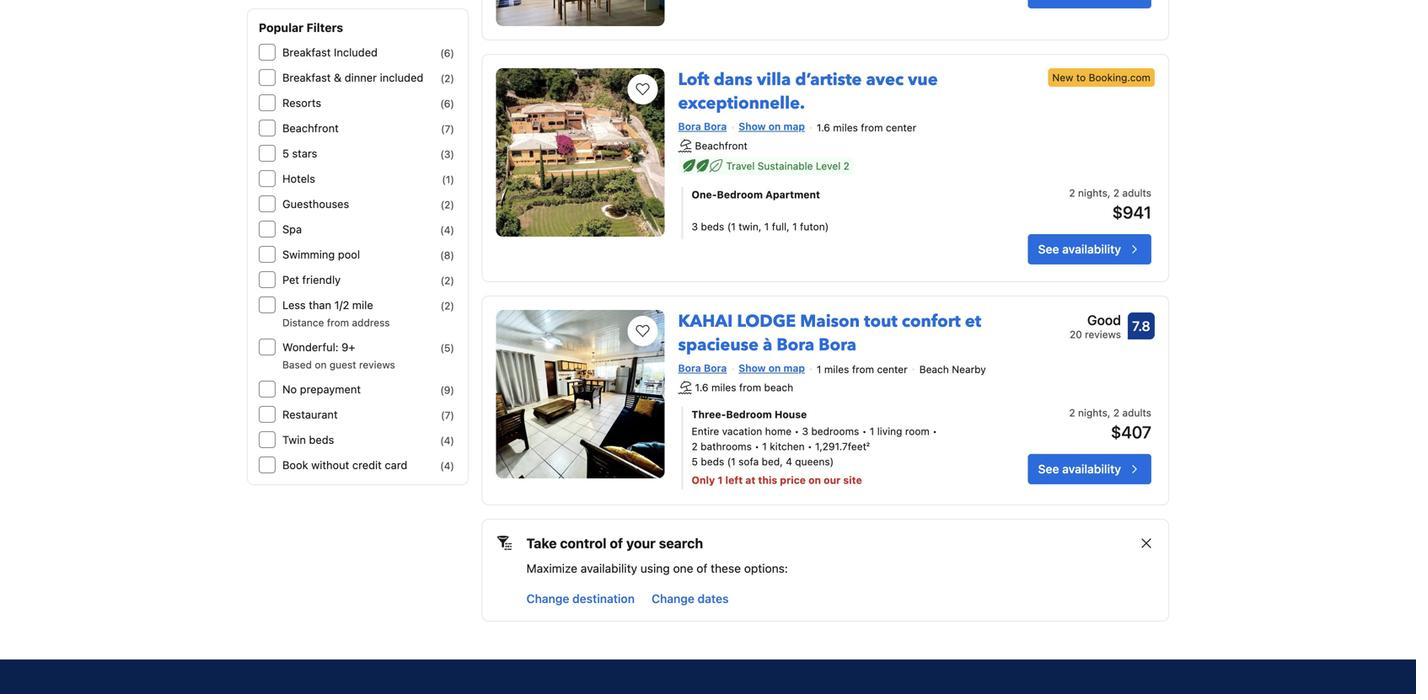 Task type: vqa. For each thing, say whether or not it's contained in the screenshot.
first , from the bottom of the page
yes



Task type: describe. For each thing, give the bounding box(es) containing it.
distance
[[282, 317, 324, 329]]

guest
[[329, 359, 356, 371]]

bed,
[[762, 456, 783, 468]]

your
[[626, 535, 656, 552]]

lodge
[[737, 310, 796, 333]]

miles for tout
[[824, 364, 849, 375]]

take control of your search
[[526, 535, 703, 552]]

maximize availability using one of these options:
[[526, 562, 788, 576]]

nights for kahai lodge maison tout confort et spacieuse à bora bora
[[1078, 407, 1108, 419]]

popular
[[259, 21, 304, 35]]

see availability link for loft dans villa d'artiste avec vue exceptionnelle.
[[1028, 234, 1151, 265]]

from down 1/2
[[327, 317, 349, 329]]

beds inside three-bedroom house entire vacation home • 3 bedrooms • 1 living room • 2 bathrooms • 1 kitchen • 1,291.7feet² 5 beds (1 sofa bed, 4 queens) only 1 left at this price on our site
[[701, 456, 724, 468]]

travel
[[726, 160, 755, 172]]

twin,
[[739, 221, 762, 233]]

booking.com
[[1089, 72, 1151, 84]]

without
[[311, 459, 349, 472]]

(1)
[[442, 174, 454, 185]]

wonderful:
[[282, 341, 339, 354]]

kahai lodge maison tout confort et spacieuse à bora bora image
[[496, 310, 665, 479]]

1 left full,
[[764, 221, 769, 233]]

1 up the "bed,"
[[762, 441, 767, 452]]

restaurant
[[282, 408, 338, 421]]

à
[[763, 334, 772, 357]]

spacieuse
[[678, 334, 759, 357]]

new
[[1052, 72, 1073, 84]]

included
[[334, 46, 378, 59]]

dates
[[698, 592, 729, 606]]

to
[[1076, 72, 1086, 84]]

dinner
[[345, 71, 377, 84]]

change for change destination
[[526, 592, 569, 606]]

• up queens)
[[808, 441, 812, 452]]

1 horizontal spatial of
[[697, 562, 708, 576]]

card
[[385, 459, 407, 472]]

full,
[[772, 221, 790, 233]]

living
[[877, 425, 902, 437]]

pet friendly
[[282, 274, 341, 286]]

sustainable
[[758, 160, 813, 172]]

spa
[[282, 223, 302, 236]]

pool
[[338, 248, 360, 261]]

bedrooms
[[811, 425, 859, 437]]

dans
[[714, 68, 753, 92]]

options:
[[744, 562, 788, 576]]

search
[[659, 535, 703, 552]]

(2) for breakfast & dinner included
[[441, 72, 454, 84]]

bedroom for one-
[[717, 189, 763, 201]]

show for lodge
[[739, 362, 766, 374]]

1 down kahai lodge maison tout confort et spacieuse à bora bora
[[817, 364, 821, 375]]

left
[[725, 474, 743, 486]]

1 right full,
[[792, 221, 797, 233]]

at
[[745, 474, 756, 486]]

availability for kahai lodge maison tout confort et spacieuse à bora bora
[[1062, 462, 1121, 476]]

(2) for guesthouses
[[441, 199, 454, 211]]

hotels
[[282, 172, 315, 185]]

distance from address
[[282, 317, 390, 329]]

on up beach
[[769, 362, 781, 374]]

sofa
[[739, 456, 759, 468]]

show for dans
[[739, 121, 766, 132]]

swimming pool
[[282, 248, 360, 261]]

beach
[[764, 382, 793, 393]]

using
[[640, 562, 670, 576]]

see availability for kahai lodge maison tout confort et spacieuse à bora bora
[[1038, 462, 1121, 476]]

on inside three-bedroom house entire vacation home • 3 bedrooms • 1 living room • 2 bathrooms • 1 kitchen • 1,291.7feet² 5 beds (1 sofa bed, 4 queens) only 1 left at this price on our site
[[808, 474, 821, 486]]

(4) for twin beds
[[440, 435, 454, 447]]

stars
[[292, 147, 317, 160]]

tout
[[864, 310, 898, 333]]

breakfast for breakfast included
[[282, 46, 331, 59]]

0 horizontal spatial reviews
[[359, 359, 395, 371]]

kahai
[[678, 310, 733, 333]]

entire
[[692, 425, 719, 437]]

exceptionnelle.
[[678, 92, 805, 115]]

three-bedroom house link
[[692, 407, 977, 422]]

good 20 reviews
[[1070, 312, 1121, 341]]

bedroom for three-
[[726, 409, 772, 420]]

2 vertical spatial availability
[[581, 562, 637, 576]]

1 vertical spatial beachfront
[[695, 140, 748, 152]]

see availability for loft dans villa d'artiste avec vue exceptionnelle.
[[1038, 242, 1121, 256]]

(9)
[[440, 384, 454, 396]]

breakfast & dinner included
[[282, 71, 423, 84]]

queens)
[[795, 456, 834, 468]]

bora bora for spacieuse
[[678, 362, 727, 374]]

futon)
[[800, 221, 829, 233]]

only
[[692, 474, 715, 486]]

• down house
[[794, 425, 799, 437]]

this
[[758, 474, 777, 486]]

swimming
[[282, 248, 335, 261]]

adults for loft dans villa d'artiste avec vue exceptionnelle.
[[1122, 187, 1151, 199]]

apartment
[[766, 189, 820, 201]]

site
[[843, 474, 862, 486]]

1 miles from center
[[817, 364, 908, 375]]

, for loft dans villa d'artiste avec vue exceptionnelle.
[[1108, 187, 1111, 199]]

loft dans villa d'artiste avec vue exceptionnelle. image
[[496, 68, 665, 237]]

2 nights , 2 adults $941
[[1069, 187, 1151, 222]]

(4) for spa
[[440, 224, 454, 236]]

1.6 for 1.6 miles from center
[[817, 122, 830, 134]]

20
[[1070, 329, 1082, 341]]

beds for twin
[[309, 434, 334, 446]]

home
[[765, 425, 792, 437]]

et
[[965, 310, 981, 333]]

1.6 miles from center
[[817, 122, 916, 134]]

one
[[673, 562, 693, 576]]

based on guest reviews
[[282, 359, 395, 371]]

center for confort
[[877, 364, 908, 375]]

kahai lodge maison tout confort et spacieuse à bora bora
[[678, 310, 981, 357]]

room
[[905, 425, 930, 437]]

3 inside three-bedroom house entire vacation home • 3 bedrooms • 1 living room • 2 bathrooms • 1 kitchen • 1,291.7feet² 5 beds (1 sofa bed, 4 queens) only 1 left at this price on our site
[[802, 425, 808, 437]]

kahai lodge maison tout confort et spacieuse à bora bora link
[[678, 303, 981, 357]]

(7) for restaurant
[[441, 410, 454, 421]]

2 nights , 2 adults $407
[[1069, 407, 1151, 442]]

1 left left
[[718, 474, 723, 486]]

loft dans villa d'artiste avec vue exceptionnelle.
[[678, 68, 938, 115]]

bathrooms
[[701, 441, 752, 452]]

vue
[[908, 68, 938, 92]]

change for change dates
[[652, 592, 695, 606]]



Task type: locate. For each thing, give the bounding box(es) containing it.
1 vertical spatial bora bora
[[678, 362, 727, 374]]

wonderful: 9+
[[282, 341, 355, 354]]

no
[[282, 383, 297, 396]]

(6) for breakfast included
[[440, 47, 454, 59]]

of right one
[[697, 562, 708, 576]]

breakfast included
[[282, 46, 378, 59]]

1 see availability link from the top
[[1028, 234, 1151, 265]]

1 vertical spatial show on map
[[739, 362, 805, 374]]

show down exceptionnelle.
[[739, 121, 766, 132]]

0 vertical spatial bora bora
[[678, 121, 727, 132]]

beach
[[919, 364, 949, 375]]

1 vertical spatial see availability link
[[1028, 454, 1151, 484]]

0 vertical spatial ,
[[1108, 187, 1111, 199]]

1 (4) from the top
[[440, 224, 454, 236]]

miles for d'artiste
[[833, 122, 858, 134]]

show on map for exceptionnelle.
[[739, 121, 805, 132]]

1 vertical spatial reviews
[[359, 359, 395, 371]]

2 see availability from the top
[[1038, 462, 1121, 476]]

(7) down (9)
[[441, 410, 454, 421]]

change destination
[[526, 592, 635, 606]]

on
[[769, 121, 781, 132], [315, 359, 327, 371], [769, 362, 781, 374], [808, 474, 821, 486]]

reviews down good
[[1085, 329, 1121, 341]]

0 vertical spatial (7)
[[441, 123, 454, 135]]

1 see availability from the top
[[1038, 242, 1121, 256]]

1 vertical spatial show
[[739, 362, 766, 374]]

avec
[[866, 68, 904, 92]]

0 horizontal spatial of
[[610, 535, 623, 552]]

1 bora bora from the top
[[678, 121, 727, 132]]

1 vertical spatial 3
[[802, 425, 808, 437]]

1.6 miles from beach
[[695, 382, 793, 393]]

2 show from the top
[[739, 362, 766, 374]]

from down the avec
[[861, 122, 883, 134]]

1 (2) from the top
[[441, 72, 454, 84]]

center for avec
[[886, 122, 916, 134]]

from left beach
[[739, 382, 761, 393]]

(1 inside three-bedroom house entire vacation home • 3 bedrooms • 1 living room • 2 bathrooms • 1 kitchen • 1,291.7feet² 5 beds (1 sofa bed, 4 queens) only 1 left at this price on our site
[[727, 456, 736, 468]]

• right 'room'
[[933, 425, 937, 437]]

show on map up beach
[[739, 362, 805, 374]]

0 vertical spatial availability
[[1062, 242, 1121, 256]]

miles down kahai lodge maison tout confort et spacieuse à bora bora
[[824, 364, 849, 375]]

1,291.7feet²
[[815, 441, 870, 452]]

bora bora for exceptionnelle.
[[678, 121, 727, 132]]

based
[[282, 359, 312, 371]]

see availability link down 2 nights , 2 adults $941
[[1028, 234, 1151, 265]]

1 vertical spatial bedroom
[[726, 409, 772, 420]]

miles
[[833, 122, 858, 134], [824, 364, 849, 375], [711, 382, 736, 393]]

0 vertical spatial see availability
[[1038, 242, 1121, 256]]

1.6 up level
[[817, 122, 830, 134]]

1 vertical spatial adults
[[1122, 407, 1151, 419]]

2 (6) from the top
[[440, 98, 454, 110]]

1 vertical spatial nights
[[1078, 407, 1108, 419]]

map for spacieuse
[[784, 362, 805, 374]]

see availability
[[1038, 242, 1121, 256], [1038, 462, 1121, 476]]

0 horizontal spatial change
[[526, 592, 569, 606]]

(2) for less than 1/2 mile
[[441, 300, 454, 312]]

see for loft dans villa d'artiste avec vue exceptionnelle.
[[1038, 242, 1059, 256]]

0 horizontal spatial beachfront
[[282, 122, 339, 134]]

1 horizontal spatial reviews
[[1085, 329, 1121, 341]]

0 horizontal spatial 1.6
[[695, 382, 709, 393]]

house
[[775, 409, 807, 420]]

0 vertical spatial of
[[610, 535, 623, 552]]

1 (7) from the top
[[441, 123, 454, 135]]

1 show on map from the top
[[739, 121, 805, 132]]

0 vertical spatial bedroom
[[717, 189, 763, 201]]

(1 down bathrooms
[[727, 456, 736, 468]]

(4) down (9)
[[440, 435, 454, 447]]

miles up level
[[833, 122, 858, 134]]

(2) right included on the top left of the page
[[441, 72, 454, 84]]

1 vertical spatial breakfast
[[282, 71, 331, 84]]

2 breakfast from the top
[[282, 71, 331, 84]]

0 vertical spatial see availability link
[[1028, 234, 1151, 265]]

see availability link for kahai lodge maison tout confort et spacieuse à bora bora
[[1028, 454, 1151, 484]]

on down exceptionnelle.
[[769, 121, 781, 132]]

adults inside 2 nights , 2 adults $407
[[1122, 407, 1151, 419]]

• up sofa
[[755, 441, 759, 452]]

good element
[[1070, 310, 1121, 330]]

1 change from the left
[[526, 592, 569, 606]]

availability down 'take control of your search'
[[581, 562, 637, 576]]

maison
[[800, 310, 860, 333]]

availability for loft dans villa d'artiste avec vue exceptionnelle.
[[1062, 242, 1121, 256]]

$941
[[1112, 202, 1151, 222]]

nights inside 2 nights , 2 adults $941
[[1078, 187, 1108, 199]]

prepayment
[[300, 383, 361, 396]]

1 horizontal spatial 5
[[692, 456, 698, 468]]

availability
[[1062, 242, 1121, 256], [1062, 462, 1121, 476], [581, 562, 637, 576]]

loft dans villa d'artiste avec vue exceptionnelle. link
[[678, 62, 938, 115]]

(6) for resorts
[[440, 98, 454, 110]]

from for 1.6 miles from center
[[861, 122, 883, 134]]

1 horizontal spatial beachfront
[[695, 140, 748, 152]]

loft
[[678, 68, 709, 92]]

0 vertical spatial beds
[[701, 221, 724, 233]]

bedroom down travel
[[717, 189, 763, 201]]

1 horizontal spatial 3
[[802, 425, 808, 437]]

guesthouses
[[282, 198, 349, 210]]

beds down one-
[[701, 221, 724, 233]]

miles up three-
[[711, 382, 736, 393]]

friendly
[[302, 274, 341, 286]]

0 horizontal spatial 5
[[282, 147, 289, 160]]

confort
[[902, 310, 961, 333]]

beachfront up travel
[[695, 140, 748, 152]]

included
[[380, 71, 423, 84]]

beds up without at the bottom left of page
[[309, 434, 334, 446]]

2 (1 from the top
[[727, 456, 736, 468]]

bora bora down spacieuse
[[678, 362, 727, 374]]

0 vertical spatial (6)
[[440, 47, 454, 59]]

2 see from the top
[[1038, 462, 1059, 476]]

0 vertical spatial beachfront
[[282, 122, 339, 134]]

(6)
[[440, 47, 454, 59], [440, 98, 454, 110]]

center left beach
[[877, 364, 908, 375]]

1 vertical spatial see
[[1038, 462, 1059, 476]]

2 , from the top
[[1108, 407, 1111, 419]]

of
[[610, 535, 623, 552], [697, 562, 708, 576]]

2 vertical spatial miles
[[711, 382, 736, 393]]

beds down bathrooms
[[701, 456, 724, 468]]

popular filters
[[259, 21, 343, 35]]

1.6 up three-
[[695, 382, 709, 393]]

(2) down (1)
[[441, 199, 454, 211]]

1 vertical spatial 1.6
[[695, 382, 709, 393]]

nights for loft dans villa d'artiste avec vue exceptionnelle.
[[1078, 187, 1108, 199]]

change down one
[[652, 592, 695, 606]]

2 vertical spatial (4)
[[440, 460, 454, 472]]

2
[[843, 160, 850, 172], [1069, 187, 1075, 199], [1113, 187, 1120, 199], [1069, 407, 1075, 419], [1113, 407, 1120, 419], [692, 441, 698, 452]]

1 (1 from the top
[[727, 221, 736, 233]]

nearby
[[952, 364, 986, 375]]

(3)
[[440, 148, 454, 160]]

adults inside 2 nights , 2 adults $941
[[1122, 187, 1151, 199]]

1 vertical spatial (4)
[[440, 435, 454, 447]]

3 beds (1 twin, 1 full, 1 futon)
[[692, 221, 829, 233]]

, inside 2 nights , 2 adults $941
[[1108, 187, 1111, 199]]

less
[[282, 299, 306, 311]]

bora bora down exceptionnelle.
[[678, 121, 727, 132]]

map for exceptionnelle.
[[784, 121, 805, 132]]

bedroom inside three-bedroom house entire vacation home • 3 bedrooms • 1 living room • 2 bathrooms • 1 kitchen • 1,291.7feet² 5 beds (1 sofa bed, 4 queens) only 1 left at this price on our site
[[726, 409, 772, 420]]

level
[[816, 160, 841, 172]]

1 , from the top
[[1108, 187, 1111, 199]]

adults up $941
[[1122, 187, 1151, 199]]

show on map down exceptionnelle.
[[739, 121, 805, 132]]

resorts
[[282, 97, 321, 109]]

1 vertical spatial beds
[[309, 434, 334, 446]]

breakfast for breakfast & dinner included
[[282, 71, 331, 84]]

control
[[560, 535, 607, 552]]

(1
[[727, 221, 736, 233], [727, 456, 736, 468]]

3 (2) from the top
[[441, 275, 454, 287]]

3 down house
[[802, 425, 808, 437]]

3
[[692, 221, 698, 233], [802, 425, 808, 437]]

(4) for book without credit card
[[440, 460, 454, 472]]

4
[[786, 456, 792, 468]]

0 vertical spatial show on map
[[739, 121, 805, 132]]

9+
[[342, 341, 355, 354]]

map down loft dans villa d'artiste avec vue exceptionnelle.
[[784, 121, 805, 132]]

breakfast
[[282, 46, 331, 59], [282, 71, 331, 84]]

5 left the stars
[[282, 147, 289, 160]]

show on map for spacieuse
[[739, 362, 805, 374]]

3 down one-
[[692, 221, 698, 233]]

reviews right guest
[[359, 359, 395, 371]]

adults for kahai lodge maison tout confort et spacieuse à bora bora
[[1122, 407, 1151, 419]]

(7) for beachfront
[[441, 123, 454, 135]]

see availability link down 2 nights , 2 adults $407
[[1028, 454, 1151, 484]]

1 vertical spatial center
[[877, 364, 908, 375]]

filters
[[307, 21, 343, 35]]

(2) up (5)
[[441, 300, 454, 312]]

(2)
[[441, 72, 454, 84], [441, 199, 454, 211], [441, 275, 454, 287], [441, 300, 454, 312]]

twin beds
[[282, 434, 334, 446]]

1 vertical spatial of
[[697, 562, 708, 576]]

villa
[[757, 68, 791, 92]]

credit
[[352, 459, 382, 472]]

map up beach
[[784, 362, 805, 374]]

center down the avec
[[886, 122, 916, 134]]

1 vertical spatial (1
[[727, 456, 736, 468]]

show up 1.6 miles from beach
[[739, 362, 766, 374]]

0 vertical spatial 5
[[282, 147, 289, 160]]

1 vertical spatial 5
[[692, 456, 698, 468]]

reviews inside good 20 reviews
[[1085, 329, 1121, 341]]

breakfast up the resorts
[[282, 71, 331, 84]]

take
[[526, 535, 557, 552]]

1 show from the top
[[739, 121, 766, 132]]

0 vertical spatial see
[[1038, 242, 1059, 256]]

(2) for pet friendly
[[441, 275, 454, 287]]

on left our
[[808, 474, 821, 486]]

1
[[764, 221, 769, 233], [792, 221, 797, 233], [817, 364, 821, 375], [870, 425, 874, 437], [762, 441, 767, 452], [718, 474, 723, 486]]

than
[[309, 299, 331, 311]]

3 (4) from the top
[[440, 460, 454, 472]]

map
[[784, 121, 805, 132], [784, 362, 805, 374]]

1 vertical spatial (6)
[[440, 98, 454, 110]]

scored 7.8 element
[[1128, 313, 1155, 340]]

see for kahai lodge maison tout confort et spacieuse à bora bora
[[1038, 462, 1059, 476]]

0 vertical spatial reviews
[[1085, 329, 1121, 341]]

, for kahai lodge maison tout confort et spacieuse à bora bora
[[1108, 407, 1111, 419]]

from for 1.6 miles from beach
[[739, 382, 761, 393]]

address
[[352, 317, 390, 329]]

availability down 2 nights , 2 adults $941
[[1062, 242, 1121, 256]]

beds for 3
[[701, 221, 724, 233]]

0 vertical spatial center
[[886, 122, 916, 134]]

(4) up (8)
[[440, 224, 454, 236]]

(1 left twin,
[[727, 221, 736, 233]]

1 see from the top
[[1038, 242, 1059, 256]]

availability down 2 nights , 2 adults $407
[[1062, 462, 1121, 476]]

1 vertical spatial (7)
[[441, 410, 454, 421]]

vacation
[[722, 425, 762, 437]]

these
[[711, 562, 741, 576]]

5 up only in the bottom of the page
[[692, 456, 698, 468]]

1 vertical spatial map
[[784, 362, 805, 374]]

$407
[[1111, 422, 1151, 442]]

2 (7) from the top
[[441, 410, 454, 421]]

adults up $407
[[1122, 407, 1151, 419]]

, inside 2 nights , 2 adults $407
[[1108, 407, 1111, 419]]

one-bedroom apartment link
[[692, 187, 977, 202]]

from for 1 miles from center
[[852, 364, 874, 375]]

(4)
[[440, 224, 454, 236], [440, 435, 454, 447], [440, 460, 454, 472]]

2 change from the left
[[652, 592, 695, 606]]

(7) up (3)
[[441, 123, 454, 135]]

0 vertical spatial 1.6
[[817, 122, 830, 134]]

beachfront up the stars
[[282, 122, 339, 134]]

4 (2) from the top
[[441, 300, 454, 312]]

twin
[[282, 434, 306, 446]]

2 adults from the top
[[1122, 407, 1151, 419]]

1 horizontal spatial 1.6
[[817, 122, 830, 134]]

0 vertical spatial miles
[[833, 122, 858, 134]]

breakfast down popular filters
[[282, 46, 331, 59]]

2 vertical spatial beds
[[701, 456, 724, 468]]

1 nights from the top
[[1078, 187, 1108, 199]]

from down kahai lodge maison tout confort et spacieuse à bora bora
[[852, 364, 874, 375]]

• left living
[[862, 425, 867, 437]]

book
[[282, 459, 308, 472]]

1 left living
[[870, 425, 874, 437]]

2 (2) from the top
[[441, 199, 454, 211]]

2 see availability link from the top
[[1028, 454, 1151, 484]]

1 (6) from the top
[[440, 47, 454, 59]]

0 vertical spatial show
[[739, 121, 766, 132]]

1 vertical spatial ,
[[1108, 407, 1111, 419]]

see availability down 2 nights , 2 adults $407
[[1038, 462, 1121, 476]]

change dates button
[[645, 584, 735, 614]]

change down maximize
[[526, 592, 569, 606]]

2 inside three-bedroom house entire vacation home • 3 bedrooms • 1 living room • 2 bathrooms • 1 kitchen • 1,291.7feet² 5 beds (1 sofa bed, 4 queens) only 1 left at this price on our site
[[692, 441, 698, 452]]

maximize
[[526, 562, 578, 576]]

2 bora bora from the top
[[678, 362, 727, 374]]

(2) down (8)
[[441, 275, 454, 287]]

no prepayment
[[282, 383, 361, 396]]

1 vertical spatial miles
[[824, 364, 849, 375]]

new to booking.com
[[1052, 72, 1151, 84]]

1 breakfast from the top
[[282, 46, 331, 59]]

nights inside 2 nights , 2 adults $407
[[1078, 407, 1108, 419]]

0 vertical spatial adults
[[1122, 187, 1151, 199]]

5 inside three-bedroom house entire vacation home • 3 bedrooms • 1 living room • 2 bathrooms • 1 kitchen • 1,291.7feet² 5 beds (1 sofa bed, 4 queens) only 1 left at this price on our site
[[692, 456, 698, 468]]

(4) right card on the bottom left
[[440, 460, 454, 472]]

1 vertical spatial availability
[[1062, 462, 1121, 476]]

travel sustainable level 2
[[726, 160, 850, 172]]

0 horizontal spatial 3
[[692, 221, 698, 233]]

0 vertical spatial map
[[784, 121, 805, 132]]

1 vertical spatial see availability
[[1038, 462, 1121, 476]]

change dates
[[652, 592, 729, 606]]

2 (4) from the top
[[440, 435, 454, 447]]

bedroom up vacation
[[726, 409, 772, 420]]

1.6 for 1.6 miles from beach
[[695, 382, 709, 393]]

1 adults from the top
[[1122, 187, 1151, 199]]

0 vertical spatial (1
[[727, 221, 736, 233]]

three-
[[692, 409, 726, 420]]

0 vertical spatial 3
[[692, 221, 698, 233]]

7.8
[[1132, 318, 1150, 334]]

change
[[526, 592, 569, 606], [652, 592, 695, 606]]

of left 'your'
[[610, 535, 623, 552]]

see availability down 2 nights , 2 adults $941
[[1038, 242, 1121, 256]]

&
[[334, 71, 342, 84]]

1 horizontal spatial change
[[652, 592, 695, 606]]

mile
[[352, 299, 373, 311]]

reviews
[[1085, 329, 1121, 341], [359, 359, 395, 371]]

0 vertical spatial nights
[[1078, 187, 1108, 199]]

2 show on map from the top
[[739, 362, 805, 374]]

2 map from the top
[[784, 362, 805, 374]]

nights
[[1078, 187, 1108, 199], [1078, 407, 1108, 419]]

less than 1/2 mile
[[282, 299, 373, 311]]

on down wonderful: 9+
[[315, 359, 327, 371]]

2 nights from the top
[[1078, 407, 1108, 419]]

1 map from the top
[[784, 121, 805, 132]]

0 vertical spatial breakfast
[[282, 46, 331, 59]]

0 vertical spatial (4)
[[440, 224, 454, 236]]



